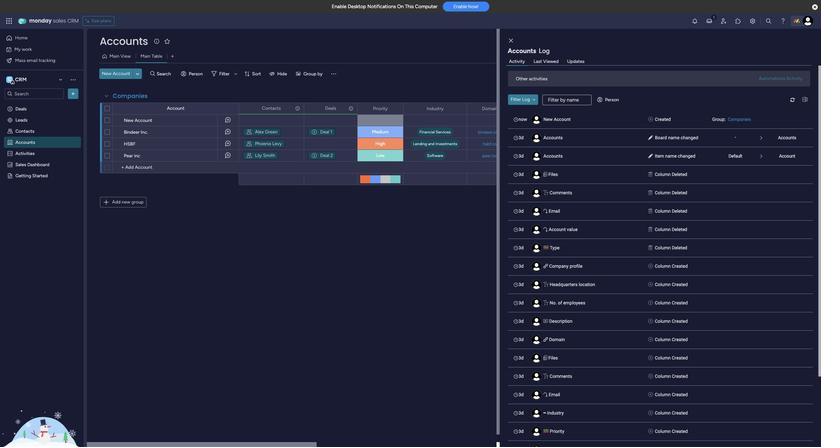 Task type: vqa. For each thing, say whether or not it's contained in the screenshot.


Task type: locate. For each thing, give the bounding box(es) containing it.
1 vertical spatial activity
[[787, 76, 803, 81]]

deal for deal 2
[[320, 153, 330, 158]]

option
[[0, 103, 84, 104]]

email
[[27, 58, 38, 63]]

1 vertical spatial contacts
[[15, 128, 34, 134]]

svg image for deal
[[311, 153, 318, 159]]

1 3d from the top
[[519, 135, 524, 140]]

options image right deals field at the left of the page
[[348, 103, 353, 114]]

2 svg image from the left
[[311, 153, 318, 159]]

add new group button
[[100, 197, 147, 208]]

1 horizontal spatial person
[[605, 97, 619, 103]]

levy
[[273, 141, 282, 147]]

dapulse plus image for email
[[649, 392, 653, 399]]

refresh image
[[788, 97, 798, 102]]

enable left "now!"
[[454, 4, 467, 9]]

pear
[[124, 153, 133, 159]]

filter for filter log
[[511, 97, 521, 102]]

0 horizontal spatial new
[[102, 71, 112, 76]]

close image
[[509, 38, 513, 43]]

1 horizontal spatial options image
[[348, 103, 353, 114]]

column deleted for comments
[[655, 190, 688, 196]]

christina overa image
[[803, 16, 814, 26]]

dapulse binline o image for files
[[649, 171, 653, 178]]

filter up "now"
[[511, 97, 521, 102]]

account
[[113, 71, 130, 76], [167, 106, 185, 111], [554, 117, 571, 122], [135, 118, 152, 123], [780, 154, 796, 159], [549, 227, 566, 232]]

1 horizontal spatial companies
[[728, 117, 752, 122]]

filter left arrow down image
[[219, 71, 230, 77]]

leads
[[15, 117, 27, 123]]

deleted for type
[[672, 245, 688, 251]]

1 vertical spatial log
[[523, 97, 530, 102]]

5 column deleted from the top
[[655, 245, 688, 251]]

2 main from the left
[[141, 53, 151, 59]]

lottie animation element
[[0, 381, 84, 447]]

1 vertical spatial person
[[605, 97, 619, 103]]

0 horizontal spatial industry
[[427, 106, 444, 111]]

main left view
[[110, 53, 119, 59]]

0 vertical spatial contacts
[[262, 105, 281, 111]]

name right the board
[[669, 135, 680, 140]]

contacts
[[262, 105, 281, 111], [15, 128, 34, 134]]

angle down image left v2 search image
[[136, 71, 139, 76]]

1 vertical spatial priority
[[550, 429, 565, 434]]

dapulse binline o image for account value
[[649, 226, 653, 233]]

created for headquarters location
[[672, 282, 688, 287]]

deals
[[325, 105, 337, 111], [15, 106, 27, 112]]

svg image
[[246, 129, 253, 135], [311, 129, 318, 135], [246, 141, 253, 147]]

new account down filter by name field
[[544, 117, 571, 122]]

add view image
[[171, 54, 174, 59]]

16 3d from the top
[[519, 411, 524, 416]]

dapulse plus image for no. of employees
[[649, 300, 653, 307]]

svg image
[[246, 153, 253, 159], [311, 153, 318, 159]]

1 vertical spatial angle down image
[[533, 97, 536, 102]]

notifications
[[368, 4, 396, 10]]

0 vertical spatial dapulse binline o image
[[649, 171, 653, 178]]

4 column from the top
[[655, 227, 671, 232]]

3d for v2 edit image
[[519, 154, 524, 159]]

list box
[[0, 102, 84, 270], [508, 110, 814, 447]]

1 vertical spatial dapulse binline o image
[[649, 245, 653, 252]]

add to favorites image
[[164, 38, 170, 44]]

deal left 1
[[320, 129, 330, 135]]

filter button
[[209, 69, 240, 79]]

3 3d from the top
[[519, 172, 524, 177]]

1 image
[[711, 13, 717, 21]]

1 horizontal spatial list box
[[508, 110, 814, 447]]

1 vertical spatial dapulse binline o image
[[649, 190, 653, 196]]

domain down description
[[550, 337, 565, 342]]

1 horizontal spatial angle down image
[[533, 97, 536, 102]]

name for board
[[669, 135, 680, 140]]

0 horizontal spatial crm
[[15, 76, 27, 83]]

4 column deleted from the top
[[655, 227, 688, 232]]

6 column created from the top
[[655, 356, 688, 361]]

dapulse plus image
[[649, 116, 653, 123], [649, 281, 653, 288], [649, 318, 653, 325], [649, 337, 653, 343], [649, 355, 653, 362], [649, 410, 653, 417], [649, 428, 653, 435]]

log inside button
[[523, 97, 530, 102]]

5 deleted from the top
[[672, 245, 688, 251]]

files for column deleted
[[549, 172, 558, 177]]

1 comments from the top
[[550, 190, 573, 196]]

svg image left phoenix
[[246, 141, 253, 147]]

3 dapulse plus image from the top
[[649, 318, 653, 325]]

0 vertical spatial person
[[189, 71, 203, 77]]

column information image
[[349, 106, 354, 111]]

sort button
[[242, 69, 265, 79]]

workspace image
[[6, 76, 13, 83]]

activities
[[15, 151, 35, 156]]

v2 edit image
[[649, 153, 653, 160]]

1 main from the left
[[110, 53, 119, 59]]

2 column created from the top
[[655, 282, 688, 287]]

companies right group:
[[728, 117, 752, 122]]

1 column created from the top
[[655, 264, 688, 269]]

0 vertical spatial crm
[[67, 17, 79, 25]]

4 3d from the top
[[519, 190, 524, 196]]

domain up bindeer.com link
[[482, 106, 498, 111]]

person
[[189, 71, 203, 77], [605, 97, 619, 103]]

8 column created from the top
[[655, 392, 688, 398]]

6 3d from the top
[[519, 227, 524, 232]]

2 files from the top
[[549, 356, 558, 361]]

sort
[[252, 71, 261, 77]]

6 dapulse plus image from the top
[[649, 410, 653, 417]]

lily
[[255, 153, 262, 158]]

activity up the refresh icon
[[787, 76, 803, 81]]

getting
[[15, 173, 31, 178]]

2 dapulse plus image from the top
[[649, 300, 653, 307]]

2 3d from the top
[[519, 154, 524, 159]]

0 vertical spatial angle down image
[[136, 71, 139, 76]]

9 3d from the top
[[519, 282, 524, 287]]

list box containing deals
[[0, 102, 84, 270]]

enable for enable desktop notifications on this computer
[[332, 4, 347, 10]]

deal
[[320, 129, 330, 135], [320, 153, 330, 158]]

svg image inside alex green "element"
[[246, 129, 253, 135]]

log up last viewed
[[539, 47, 550, 55]]

dapulse binline o image
[[649, 171, 653, 178], [649, 190, 653, 196], [649, 208, 653, 215]]

1 files from the top
[[549, 172, 558, 177]]

11 3d from the top
[[519, 319, 524, 324]]

by
[[318, 71, 323, 77]]

3 dapulse binline o image from the top
[[649, 208, 653, 215]]

value
[[567, 227, 578, 232]]

1 vertical spatial files
[[549, 356, 558, 361]]

0 horizontal spatial deals
[[15, 106, 27, 112]]

monday sales crm
[[29, 17, 79, 25]]

filter log button
[[508, 94, 538, 105]]

new account inside button
[[102, 71, 130, 76]]

0 vertical spatial options image
[[70, 91, 76, 97]]

v2 search image
[[150, 70, 155, 77]]

1 horizontal spatial filter
[[511, 97, 521, 102]]

0 vertical spatial changed
[[681, 135, 699, 140]]

companies down new account button
[[113, 92, 148, 100]]

4 dapulse plus image from the top
[[649, 392, 653, 399]]

hide
[[278, 71, 287, 77]]

column created for files
[[655, 356, 688, 361]]

new up the bindeer
[[124, 118, 134, 123]]

0 vertical spatial comments
[[550, 190, 573, 196]]

comments for column created
[[550, 374, 573, 379]]

1 horizontal spatial deals
[[325, 105, 337, 111]]

Industry field
[[425, 105, 446, 112]]

13 3d from the top
[[519, 356, 524, 361]]

activity down accounts log
[[509, 59, 525, 64]]

main left table
[[141, 53, 151, 59]]

0 horizontal spatial log
[[523, 97, 530, 102]]

companies inside field
[[113, 92, 148, 100]]

created for files
[[672, 356, 688, 361]]

12 3d from the top
[[519, 337, 524, 342]]

0 horizontal spatial enable
[[332, 4, 347, 10]]

0 horizontal spatial main
[[110, 53, 119, 59]]

enable inside button
[[454, 4, 467, 9]]

options image right contacts field
[[295, 103, 299, 114]]

enable left desktop at left top
[[332, 4, 347, 10]]

view
[[121, 53, 131, 59]]

3 deleted from the top
[[672, 209, 688, 214]]

0 vertical spatial dapulse binline o image
[[649, 226, 653, 233]]

svg image left "lily"
[[246, 153, 253, 159]]

1 horizontal spatial log
[[539, 47, 550, 55]]

financial services
[[420, 130, 451, 134]]

4 dapulse plus image from the top
[[649, 337, 653, 343]]

2 dapulse plus image from the top
[[649, 281, 653, 288]]

0 horizontal spatial contacts
[[15, 128, 34, 134]]

svg image left deal 2
[[311, 153, 318, 159]]

3d
[[519, 135, 524, 140], [519, 154, 524, 159], [519, 172, 524, 177], [519, 190, 524, 196], [519, 209, 524, 214], [519, 227, 524, 232], [519, 245, 524, 251], [519, 264, 524, 269], [519, 282, 524, 287], [519, 300, 524, 306], [519, 319, 524, 324], [519, 337, 524, 342], [519, 356, 524, 361], [519, 374, 524, 379], [519, 392, 524, 398], [519, 411, 524, 416], [519, 429, 524, 434]]

0 vertical spatial industry
[[427, 106, 444, 111]]

alex
[[255, 129, 264, 135]]

on
[[397, 4, 404, 10]]

created for priority
[[672, 429, 688, 434]]

person button
[[178, 69, 207, 79], [595, 94, 623, 105]]

3 column deleted from the top
[[655, 209, 688, 214]]

1 vertical spatial email
[[549, 392, 561, 398]]

company profile
[[550, 264, 583, 269]]

changed
[[681, 135, 699, 140], [678, 154, 696, 159]]

computer
[[415, 4, 438, 10]]

dapulse binline o image
[[649, 226, 653, 233], [649, 245, 653, 252]]

0 vertical spatial deal
[[320, 129, 330, 135]]

1 deal from the top
[[320, 129, 330, 135]]

5 3d from the top
[[519, 209, 524, 214]]

3d for dapulse binline o image corresponding to comments
[[519, 190, 524, 196]]

1 vertical spatial crm
[[15, 76, 27, 83]]

v2 edit image
[[649, 134, 653, 141]]

dapulse binline o image for email
[[649, 208, 653, 215]]

7 dapulse plus image from the top
[[649, 428, 653, 435]]

0 vertical spatial person button
[[178, 69, 207, 79]]

0 vertical spatial priority
[[373, 106, 388, 111]]

deals inside list box
[[15, 106, 27, 112]]

no. of employees
[[550, 300, 586, 306]]

lily smith element
[[243, 152, 278, 160]]

industry inside field
[[427, 106, 444, 111]]

options image
[[295, 103, 299, 114], [394, 103, 399, 114]]

comments
[[550, 190, 573, 196], [550, 374, 573, 379]]

getting started
[[15, 173, 48, 178]]

0 horizontal spatial priority
[[373, 106, 388, 111]]

name right item
[[666, 154, 677, 159]]

public dashboard image
[[7, 161, 13, 168]]

my work button
[[4, 44, 71, 55]]

0 horizontal spatial filter
[[219, 71, 230, 77]]

angle down image
[[136, 71, 139, 76], [533, 97, 536, 102]]

deal left 2 on the top left of the page
[[320, 153, 330, 158]]

automations activity button
[[757, 73, 806, 84]]

deal for deal 1
[[320, 129, 330, 135]]

0 horizontal spatial person
[[189, 71, 203, 77]]

arrow down image
[[232, 70, 240, 78]]

1 vertical spatial comments
[[550, 374, 573, 379]]

0 vertical spatial companies
[[113, 92, 148, 100]]

1 horizontal spatial person button
[[595, 94, 623, 105]]

svg image for phoenix
[[246, 141, 253, 147]]

headquarters
[[550, 282, 578, 287]]

filter inside button
[[511, 97, 521, 102]]

person for the topmost person popup button
[[189, 71, 203, 77]]

column deleted
[[655, 172, 688, 177], [655, 190, 688, 196], [655, 209, 688, 214], [655, 227, 688, 232], [655, 245, 688, 251]]

1 horizontal spatial enable
[[454, 4, 467, 9]]

home button
[[4, 33, 71, 43]]

column created for company profile
[[655, 264, 688, 269]]

9 column from the top
[[655, 319, 671, 324]]

svg image inside lily smith element
[[246, 153, 253, 159]]

dapulse binline o image for type
[[649, 245, 653, 252]]

1 horizontal spatial contacts
[[262, 105, 281, 111]]

1 vertical spatial changed
[[678, 154, 696, 159]]

options image right 'priority' "field"
[[394, 103, 399, 114]]

1 horizontal spatial industry
[[548, 411, 564, 416]]

2 deleted from the top
[[672, 190, 688, 196]]

list box containing now
[[508, 110, 814, 447]]

deals up leads
[[15, 106, 27, 112]]

2 dapulse binline o image from the top
[[649, 245, 653, 252]]

3d for v2 edit icon at the top right
[[519, 135, 524, 140]]

invite members image
[[721, 18, 728, 24]]

inc.
[[141, 130, 148, 135]]

1 column deleted from the top
[[655, 172, 688, 177]]

deals left column information image
[[325, 105, 337, 111]]

1 dapulse plus image from the top
[[649, 263, 653, 270]]

main view
[[110, 53, 131, 59]]

svg image left deal 1
[[311, 129, 318, 135]]

6 column from the top
[[655, 264, 671, 269]]

emails settings image
[[750, 18, 756, 24]]

created for domain
[[672, 337, 688, 342]]

employees
[[564, 300, 586, 306]]

no.
[[550, 300, 557, 306]]

1
[[331, 129, 333, 135]]

new account down main view button
[[102, 71, 130, 76]]

2 vertical spatial dapulse binline o image
[[649, 208, 653, 215]]

3d for dapulse binline o icon associated with type
[[519, 245, 524, 251]]

1 horizontal spatial svg image
[[311, 153, 318, 159]]

now!
[[469, 4, 479, 9]]

domain inside "field"
[[482, 106, 498, 111]]

1 vertical spatial person button
[[595, 94, 623, 105]]

0 vertical spatial activity
[[509, 59, 525, 64]]

4 deleted from the top
[[672, 227, 688, 232]]

new right "now"
[[544, 117, 553, 122]]

group by button
[[293, 69, 327, 79]]

menu image
[[331, 71, 337, 77]]

1 vertical spatial domain
[[550, 337, 565, 342]]

0 vertical spatial email
[[549, 209, 561, 214]]

activities
[[529, 76, 548, 82]]

mass
[[15, 58, 26, 63]]

7 column from the top
[[655, 282, 671, 287]]

0 vertical spatial name
[[669, 135, 680, 140]]

1 horizontal spatial activity
[[787, 76, 803, 81]]

1 dapulse binline o image from the top
[[649, 171, 653, 178]]

column information image
[[295, 106, 300, 111]]

deleted
[[672, 172, 688, 177], [672, 190, 688, 196], [672, 209, 688, 214], [672, 227, 688, 232], [672, 245, 688, 251]]

0 vertical spatial filter
[[219, 71, 230, 77]]

3 column created from the top
[[655, 300, 688, 306]]

Accounts field
[[98, 34, 150, 49]]

2 dapulse binline o image from the top
[[649, 190, 653, 196]]

3d for 2nd dapulse plus image
[[519, 282, 524, 287]]

investments
[[436, 142, 458, 146]]

1 horizontal spatial priority
[[550, 429, 565, 434]]

1 dapulse binline o image from the top
[[649, 226, 653, 233]]

new inside list box
[[544, 117, 553, 122]]

main table button
[[136, 51, 167, 62]]

select product image
[[6, 18, 12, 24]]

0 horizontal spatial domain
[[482, 106, 498, 111]]

1 email from the top
[[549, 209, 561, 214]]

bindeer
[[124, 130, 140, 135]]

0 horizontal spatial list box
[[0, 102, 84, 270]]

companies inside list box
[[728, 117, 752, 122]]

10 column from the top
[[655, 337, 671, 342]]

contacts up green
[[262, 105, 281, 111]]

1 vertical spatial companies
[[728, 117, 752, 122]]

2 column deleted from the top
[[655, 190, 688, 196]]

1 vertical spatial deal
[[320, 153, 330, 158]]

dapulse plus image
[[649, 263, 653, 270], [649, 300, 653, 307], [649, 373, 653, 380], [649, 392, 653, 399]]

1 horizontal spatial domain
[[550, 337, 565, 342]]

main for main table
[[141, 53, 151, 59]]

enable desktop notifications on this computer
[[332, 4, 438, 10]]

1 svg image from the left
[[246, 153, 253, 159]]

deal 2 element
[[308, 152, 336, 160]]

filter for filter
[[219, 71, 230, 77]]

activity inside button
[[787, 76, 803, 81]]

this
[[405, 4, 414, 10]]

1 horizontal spatial crm
[[67, 17, 79, 25]]

created for comments
[[672, 374, 688, 379]]

options image
[[70, 91, 76, 97], [348, 103, 353, 114]]

1 vertical spatial name
[[666, 154, 677, 159]]

name
[[669, 135, 680, 140], [666, 154, 677, 159]]

column deleted for files
[[655, 172, 688, 177]]

smith
[[263, 153, 275, 158]]

Search field
[[155, 69, 175, 78]]

deal 1 element
[[308, 128, 335, 136]]

files
[[549, 172, 558, 177], [549, 356, 558, 361]]

alex green element
[[243, 128, 281, 136]]

10 column created from the top
[[655, 429, 688, 434]]

2 horizontal spatial new
[[544, 117, 553, 122]]

column deleted for account value
[[655, 227, 688, 232]]

0 horizontal spatial companies
[[113, 92, 148, 100]]

0 vertical spatial log
[[539, 47, 550, 55]]

add
[[112, 199, 121, 205]]

company
[[550, 264, 569, 269]]

svg image inside phoenix levy element
[[246, 141, 253, 147]]

board
[[655, 135, 667, 140]]

log up "now"
[[523, 97, 530, 102]]

lottie animation image
[[0, 381, 84, 447]]

3d for third dapulse plus image from the bottom of the list box containing now
[[519, 356, 524, 361]]

filter
[[219, 71, 230, 77], [511, 97, 521, 102]]

crm right workspace 'image'
[[15, 76, 27, 83]]

svg image inside deal 2 element
[[311, 153, 318, 159]]

workspace selection element
[[6, 76, 28, 84]]

2 email from the top
[[549, 392, 561, 398]]

17 3d from the top
[[519, 429, 524, 434]]

7 column created from the top
[[655, 374, 688, 379]]

filter inside popup button
[[219, 71, 230, 77]]

new
[[102, 71, 112, 76], [544, 117, 553, 122], [124, 118, 134, 123]]

deal 1
[[320, 129, 333, 135]]

1 vertical spatial filter
[[511, 97, 521, 102]]

2 deal from the top
[[320, 153, 330, 158]]

svg image left alex
[[246, 129, 253, 135]]

3 dapulse plus image from the top
[[649, 373, 653, 380]]

0 horizontal spatial person button
[[178, 69, 207, 79]]

companies
[[113, 92, 148, 100], [728, 117, 752, 122]]

crm
[[67, 17, 79, 25], [15, 76, 27, 83]]

mass email tracking
[[15, 58, 55, 63]]

0 horizontal spatial svg image
[[246, 153, 253, 159]]

angle down image right the 'filter log'
[[533, 97, 536, 102]]

7 3d from the top
[[519, 245, 524, 251]]

email
[[549, 209, 561, 214], [549, 392, 561, 398]]

0 vertical spatial domain
[[482, 106, 498, 111]]

options image down workspace options image
[[70, 91, 76, 97]]

tracking
[[39, 58, 55, 63]]

5 column created from the top
[[655, 337, 688, 342]]

1 deleted from the top
[[672, 172, 688, 177]]

crm right sales
[[67, 17, 79, 25]]

2 comments from the top
[[550, 374, 573, 379]]

industry
[[427, 106, 444, 111], [548, 411, 564, 416]]

1 horizontal spatial main
[[141, 53, 151, 59]]

show board description image
[[153, 38, 161, 45]]

0 horizontal spatial options image
[[295, 103, 299, 114]]

new down main view button
[[102, 71, 112, 76]]

0 vertical spatial files
[[549, 172, 558, 177]]

1 vertical spatial industry
[[548, 411, 564, 416]]

contacts down leads
[[15, 128, 34, 134]]

changed up item name changed
[[681, 135, 699, 140]]

changed down the board name changed
[[678, 154, 696, 159]]

last viewed
[[534, 59, 559, 64]]

svg image inside the deal 1 element
[[311, 129, 318, 135]]

bindeer.com link
[[477, 130, 503, 135]]

description
[[550, 319, 573, 324]]



Task type: describe. For each thing, give the bounding box(es) containing it.
inc
[[134, 153, 140, 159]]

new
[[122, 199, 130, 205]]

13 column from the top
[[655, 392, 671, 398]]

filter log
[[511, 97, 530, 102]]

changed for board name changed
[[681, 135, 699, 140]]

new inside button
[[102, 71, 112, 76]]

Filter by name field
[[543, 95, 592, 105]]

created for no. of employees
[[672, 300, 688, 306]]

Companies field
[[111, 92, 149, 100]]

high
[[376, 141, 386, 147]]

8 3d from the top
[[519, 264, 524, 269]]

domain inside list box
[[550, 337, 565, 342]]

3d for seventh dapulse plus image
[[519, 429, 524, 434]]

3d for fifth dapulse plus image from the bottom
[[519, 319, 524, 324]]

5 dapulse plus image from the top
[[649, 355, 653, 362]]

changed for item name changed
[[678, 154, 696, 159]]

table
[[152, 53, 162, 59]]

work
[[22, 46, 32, 52]]

pear.inc link
[[481, 153, 499, 158]]

3d for dapulse binline o icon for account value
[[519, 227, 524, 232]]

new account button
[[99, 69, 133, 79]]

Domain field
[[481, 105, 500, 112]]

person for the right person popup button
[[605, 97, 619, 103]]

location
[[579, 282, 596, 287]]

crm inside workspace selection element
[[15, 76, 27, 83]]

type
[[550, 245, 560, 251]]

account value
[[549, 227, 578, 232]]

angle down image inside filter log button
[[533, 97, 536, 102]]

Priority field
[[372, 105, 390, 112]]

Search in workspace field
[[14, 90, 55, 98]]

lending
[[413, 142, 427, 146]]

pear.inc
[[483, 153, 498, 158]]

1 horizontal spatial options image
[[394, 103, 399, 114]]

group by
[[304, 71, 323, 77]]

deals inside deals field
[[325, 105, 337, 111]]

dapulse close image
[[813, 4, 818, 10]]

dapulse plus image for comments
[[649, 373, 653, 380]]

column created for headquarters location
[[655, 282, 688, 287]]

1 horizontal spatial new
[[124, 118, 134, 123]]

item
[[655, 154, 665, 159]]

files for column created
[[549, 356, 558, 361]]

column created for no. of employees
[[655, 300, 688, 306]]

0 horizontal spatial options image
[[70, 91, 76, 97]]

new account inside list box
[[544, 117, 571, 122]]

search everything image
[[766, 18, 773, 24]]

created for company profile
[[672, 264, 688, 269]]

log for accounts log
[[539, 47, 550, 55]]

lending and investments
[[413, 142, 458, 146]]

hsbf.co link
[[482, 142, 499, 146]]

bindeer.com
[[478, 130, 502, 135]]

enable for enable now!
[[454, 4, 467, 9]]

column created for email
[[655, 392, 688, 398]]

add new group
[[112, 199, 144, 205]]

2
[[331, 153, 333, 158]]

monday
[[29, 17, 52, 25]]

contacts inside list box
[[15, 128, 34, 134]]

3d for dapulse binline o image related to email
[[519, 209, 524, 214]]

12 column from the top
[[655, 374, 671, 379]]

phoenix levy
[[255, 141, 282, 147]]

and
[[428, 142, 435, 146]]

svg image for deal
[[311, 129, 318, 135]]

2 column from the top
[[655, 190, 671, 196]]

see
[[92, 18, 99, 24]]

of
[[558, 300, 563, 306]]

Contacts field
[[260, 105, 283, 112]]

column created for priority
[[655, 429, 688, 434]]

svg image for lily
[[246, 153, 253, 159]]

hide button
[[267, 69, 291, 79]]

created for email
[[672, 392, 688, 398]]

3d for dapulse binline o image for files
[[519, 172, 524, 177]]

automations
[[759, 76, 786, 81]]

viewed
[[544, 59, 559, 64]]

14 column from the top
[[655, 411, 671, 416]]

alex green
[[255, 129, 278, 135]]

deleted for comments
[[672, 190, 688, 196]]

last
[[534, 59, 543, 64]]

enable now! button
[[443, 2, 490, 12]]

svg image for alex
[[246, 129, 253, 135]]

sales
[[15, 162, 26, 167]]

group:
[[713, 117, 726, 122]]

workspace options image
[[70, 76, 76, 83]]

comments for column deleted
[[550, 190, 573, 196]]

notifications image
[[692, 18, 699, 24]]

group: companies
[[713, 117, 752, 122]]

name for item
[[666, 154, 677, 159]]

column deleted for type
[[655, 245, 688, 251]]

1 vertical spatial options image
[[348, 103, 353, 114]]

1 column from the top
[[655, 172, 671, 177]]

phoenix levy element
[[243, 140, 285, 148]]

board name changed
[[655, 135, 699, 140]]

mass email tracking button
[[4, 55, 71, 66]]

see plans button
[[83, 16, 114, 26]]

3d for second dapulse plus image from the bottom of the list box containing now
[[519, 411, 524, 416]]

green
[[265, 129, 278, 135]]

5 column from the top
[[655, 245, 671, 251]]

dapulse binline o image for comments
[[649, 190, 653, 196]]

dashboard
[[27, 162, 50, 167]]

deal 2
[[320, 153, 333, 158]]

9 column created from the top
[[655, 411, 688, 416]]

column created for comments
[[655, 374, 688, 379]]

medium
[[372, 129, 389, 135]]

new account up the bindeer inc.
[[124, 118, 152, 123]]

deleted for email
[[672, 209, 688, 214]]

deleted for files
[[672, 172, 688, 177]]

priority inside "field"
[[373, 106, 388, 111]]

0 horizontal spatial angle down image
[[136, 71, 139, 76]]

log for filter log
[[523, 97, 530, 102]]

apps image
[[735, 18, 742, 24]]

dapulse plus image for company profile
[[649, 263, 653, 270]]

software
[[427, 154, 444, 158]]

email for column deleted
[[549, 209, 561, 214]]

0 horizontal spatial activity
[[509, 59, 525, 64]]

bindeer inc.
[[124, 130, 148, 135]]

public board image
[[7, 173, 13, 179]]

low
[[376, 153, 385, 158]]

export to excel image
[[800, 97, 811, 102]]

group
[[132, 199, 144, 205]]

hsbf.co
[[483, 142, 497, 146]]

contacts inside field
[[262, 105, 281, 111]]

1 dapulse plus image from the top
[[649, 116, 653, 123]]

8 column from the top
[[655, 300, 671, 306]]

3d for fourth dapulse plus image from the bottom
[[519, 337, 524, 342]]

14 3d from the top
[[519, 374, 524, 379]]

11 column from the top
[[655, 356, 671, 361]]

help image
[[780, 18, 787, 24]]

profile
[[570, 264, 583, 269]]

default
[[729, 154, 743, 159]]

inbox image
[[707, 18, 713, 24]]

priority inside list box
[[550, 429, 565, 434]]

enable now!
[[454, 4, 479, 9]]

sales dashboard
[[15, 162, 50, 167]]

phoenix
[[255, 141, 271, 147]]

c
[[8, 77, 11, 82]]

column deleted for email
[[655, 209, 688, 214]]

3 column from the top
[[655, 209, 671, 214]]

15 3d from the top
[[519, 392, 524, 398]]

Deals field
[[324, 105, 338, 112]]

hsbf
[[124, 141, 136, 147]]

automations activity
[[759, 76, 803, 81]]

15 column from the top
[[655, 429, 671, 434]]

my work
[[14, 46, 32, 52]]

+ Add Account text field
[[116, 164, 169, 172]]

other
[[516, 76, 528, 82]]

main for main view
[[110, 53, 119, 59]]

email for column created
[[549, 392, 561, 398]]

see plans
[[92, 18, 111, 24]]

financial
[[420, 130, 435, 134]]

4 column created from the top
[[655, 319, 688, 324]]

pear inc
[[124, 153, 140, 159]]

account inside button
[[113, 71, 130, 76]]

services
[[436, 130, 451, 134]]

main view button
[[99, 51, 136, 62]]

10 3d from the top
[[519, 300, 524, 306]]

my
[[14, 46, 21, 52]]

column created for domain
[[655, 337, 688, 342]]

lily smith
[[255, 153, 275, 158]]

deleted for account value
[[672, 227, 688, 232]]

other activities
[[516, 76, 548, 82]]



